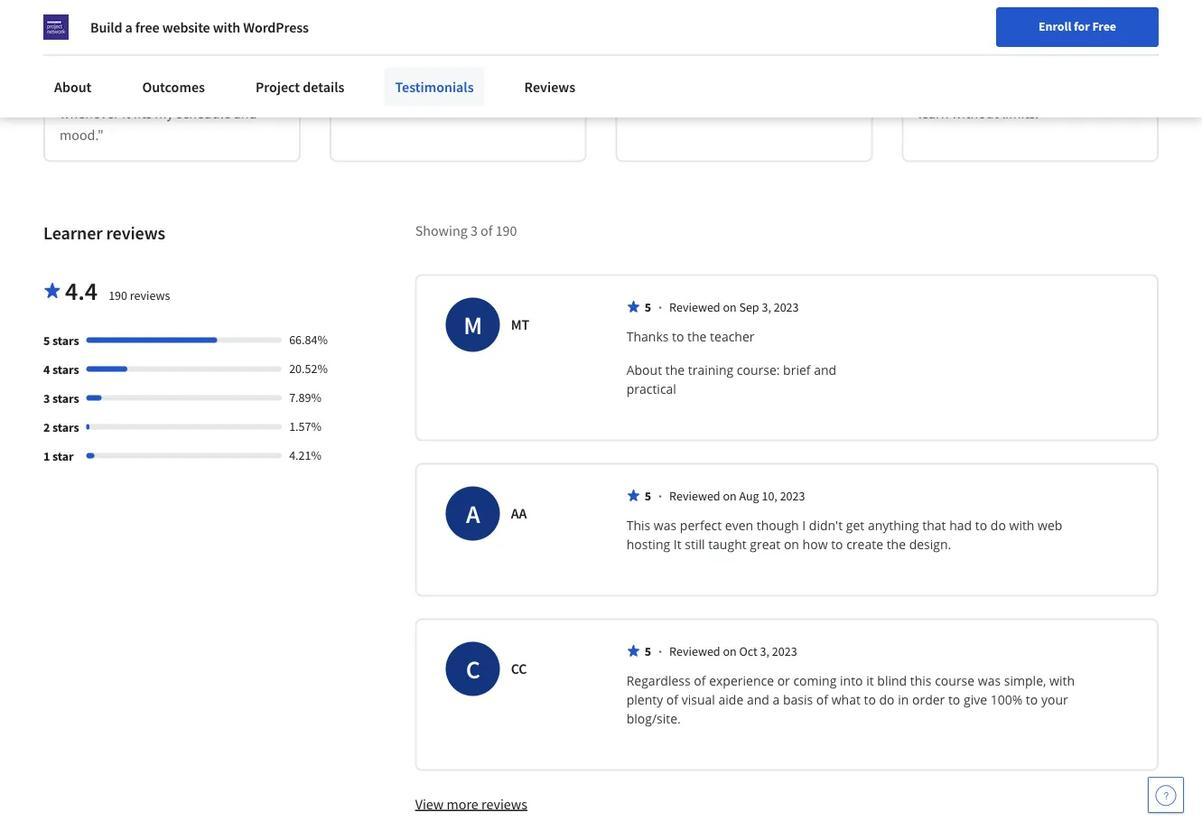 Task type: locate. For each thing, give the bounding box(es) containing it.
1 horizontal spatial 3
[[471, 222, 478, 241]]

that inside the "when i need courses on topics that my university doesn't offer, coursera is one of the best places to go."
[[823, 40, 848, 58]]

2 vertical spatial reviews
[[482, 796, 528, 814]]

reviews for learner reviews
[[106, 222, 165, 245]]

0 horizontal spatial was
[[654, 517, 677, 534]]

at left work."
[[470, 83, 482, 101]]

more inside ""learning isn't just about being better at your job: it's so much more than that. coursera allows me to learn without limits.""
[[1104, 62, 1135, 80]]

your
[[973, 62, 1000, 80], [1042, 692, 1069, 709]]

it
[[122, 105, 130, 123], [867, 673, 875, 690]]

isn't
[[980, 40, 1006, 58]]

and down experience at the right of page
[[747, 692, 770, 709]]

the inside about the training course: brief and practical
[[666, 362, 685, 379]]

1
[[43, 448, 50, 465]]

my right fits
[[155, 105, 174, 123]]

fits
[[133, 105, 152, 123]]

mood."
[[60, 127, 104, 145]]

1 vertical spatial it
[[867, 673, 875, 690]]

0 vertical spatial your
[[973, 62, 1000, 80]]

about
[[1034, 40, 1070, 58]]

2 an from the left
[[553, 62, 568, 80]]

more right much
[[1104, 62, 1135, 80]]

1 horizontal spatial courses
[[488, 62, 534, 80]]

0 vertical spatial 3,
[[762, 299, 772, 316]]

outcomes
[[142, 78, 205, 96]]

7.89%
[[289, 390, 322, 406]]

3 stars from the top
[[52, 391, 79, 407]]

coursera inside the "when i need courses on topics that my university doesn't offer, coursera is one of the best places to go."
[[798, 62, 852, 80]]

for up the take
[[149, 9, 169, 27]]

your down simple,
[[1042, 692, 1069, 709]]

0 vertical spatial reviews
[[106, 222, 165, 245]]

this was perfect even though i didn't get anything that had to do with web hosting it still taught great on how to create the design.
[[627, 517, 1066, 553]]

1 horizontal spatial was
[[979, 673, 1001, 690]]

"i
[[346, 40, 356, 58]]

at inside ""learning isn't just about being better at your job: it's so much more than that. coursera allows me to learn without limits.""
[[958, 62, 970, 80]]

0 vertical spatial coursera
[[798, 62, 852, 80]]

your inside the regardless of experience or coming into it blind this course was simple, with plenty of visual aide and a basis of what to do in order to give 100% to your blog/site.
[[1042, 692, 1069, 709]]

learn inside ""learning isn't just about being better at your job: it's so much more than that. coursera allows me to learn without limits.""
[[918, 105, 949, 123]]

2 vertical spatial 2023
[[772, 644, 798, 660]]

0 horizontal spatial with
[[213, 18, 241, 36]]

0 horizontal spatial courses
[[175, 40, 221, 58]]

2023 right 10,
[[781, 488, 806, 504]]

10,
[[762, 488, 778, 504]]

1 vertical spatial with
[[1010, 517, 1035, 534]]

2 horizontal spatial at
[[958, 62, 970, 80]]

1 vertical spatial reviews
[[130, 288, 170, 304]]

learner for learner reviews
[[43, 222, 103, 245]]

0 horizontal spatial do
[[880, 692, 895, 709]]

with right simple,
[[1050, 673, 1075, 690]]

need
[[682, 40, 712, 58]]

reviewed for a
[[670, 488, 721, 504]]

None search field
[[258, 47, 474, 84]]

0 vertical spatial more
[[1104, 62, 1135, 80]]

about up practical
[[627, 362, 663, 379]]

3, right sep
[[762, 299, 772, 316]]

and up reviews "link"
[[536, 40, 559, 58]]

do left in
[[880, 692, 895, 709]]

1 horizontal spatial your
[[1042, 692, 1069, 709]]

reviewed for c
[[670, 644, 721, 660]]

0 horizontal spatial about
[[54, 78, 92, 96]]

1 vertical spatial 2023
[[781, 488, 806, 504]]

stars right 4
[[52, 362, 79, 378]]

courses down build a free website with wordpress
[[175, 40, 221, 58]]

the inside "i directly applied the concepts and skills i learned from my courses to an exciting new project at work."
[[456, 40, 476, 58]]

0 vertical spatial about
[[54, 78, 92, 96]]

for for businesses
[[149, 9, 169, 27]]

thanks
[[627, 328, 669, 345]]

website
[[162, 18, 210, 36]]

stars for 3 stars
[[52, 391, 79, 407]]

0 horizontal spatial that
[[823, 40, 848, 58]]

1 vertical spatial coursera
[[981, 83, 1035, 101]]

1 vertical spatial reviewed
[[670, 488, 721, 504]]

at inside "i directly applied the concepts and skills i learned from my courses to an exciting new project at work."
[[470, 83, 482, 101]]

about up whenever
[[54, 78, 92, 96]]

learner up 4.4
[[43, 222, 103, 245]]

1 vertical spatial was
[[979, 673, 1001, 690]]

learner up the take
[[132, 4, 178, 22]]

"i directly applied the concepts and skills i learned from my courses to an exciting new project at work."
[[346, 40, 568, 101]]

0 horizontal spatial learner
[[43, 222, 103, 245]]

for left universities
[[267, 9, 287, 27]]

still
[[685, 536, 705, 553]]

it left fits
[[122, 105, 130, 123]]

1 horizontal spatial about
[[627, 362, 663, 379]]

3, for c
[[761, 644, 770, 660]]

1 vertical spatial a
[[773, 692, 780, 709]]

2023 right sep
[[774, 299, 799, 316]]

stars for 4 stars
[[52, 362, 79, 378]]

aide
[[719, 692, 744, 709]]

5 up thanks
[[645, 299, 652, 316]]

2 for from the left
[[149, 9, 169, 27]]

1 vertical spatial learner
[[43, 222, 103, 245]]

i left can
[[186, 83, 190, 101]]

my up is
[[632, 62, 651, 80]]

into
[[841, 673, 864, 690]]

my up been
[[239, 40, 257, 58]]

2 vertical spatial reviewed
[[670, 644, 721, 660]]

the up from
[[456, 40, 476, 58]]

places
[[737, 83, 775, 101]]

0 vertical spatial learner
[[132, 4, 178, 22]]

5 for c
[[645, 644, 652, 660]]

blog/site.
[[627, 711, 681, 728]]

at inside "to be able to take courses at my own pace and rhythm has been an amazing experience. i can learn whenever it fits my schedule and mood."
[[224, 40, 236, 58]]

1 vertical spatial that
[[923, 517, 947, 534]]

4 stars from the top
[[52, 419, 79, 436]]

0 horizontal spatial learn
[[218, 83, 248, 101]]

of right one
[[670, 83, 683, 101]]

visual
[[682, 692, 716, 709]]

on left aug
[[723, 488, 737, 504]]

do
[[991, 517, 1007, 534], [880, 692, 895, 709]]

1 reviewed from the top
[[670, 299, 721, 316]]

with inside the regardless of experience or coming into it blind this course was simple, with plenty of visual aide and a basis of what to do in order to give 100% to your blog/site.
[[1050, 673, 1075, 690]]

of
[[670, 83, 683, 101], [481, 222, 493, 241], [694, 673, 706, 690], [667, 692, 679, 709], [817, 692, 829, 709]]

1 vertical spatial 3
[[43, 391, 50, 407]]

the down university
[[685, 83, 705, 101]]

to inside the "when i need courses on topics that my university doesn't offer, coursera is one of the best places to go."
[[778, 83, 791, 101]]

from
[[435, 62, 464, 80]]

the down anything
[[887, 536, 906, 553]]

2 reviewed from the top
[[670, 488, 721, 504]]

reviewed up thanks to the teacher
[[670, 299, 721, 316]]

individuals
[[52, 9, 120, 27]]

2023 up or
[[772, 644, 798, 660]]

my right from
[[466, 62, 485, 80]]

brief
[[784, 362, 811, 379]]

courses inside "i directly applied the concepts and skills i learned from my courses to an exciting new project at work."
[[488, 62, 534, 80]]

1 an from the left
[[251, 62, 266, 80]]

reviews right view
[[482, 796, 528, 814]]

about inside about the training course: brief and practical
[[627, 362, 663, 379]]

reviewed
[[670, 299, 721, 316], [670, 488, 721, 504], [670, 644, 721, 660]]

on inside the "when i need courses on topics that my university doesn't offer, coursera is one of the best places to go."
[[765, 40, 780, 58]]

on
[[765, 40, 780, 58], [723, 299, 737, 316], [723, 488, 737, 504], [784, 536, 800, 553], [723, 644, 737, 660]]

take
[[146, 40, 172, 58]]

1 for from the left
[[29, 9, 49, 27]]

1 stars from the top
[[52, 333, 79, 349]]

better
[[918, 62, 955, 80]]

1 horizontal spatial at
[[470, 83, 482, 101]]

3, right oct on the right
[[761, 644, 770, 660]]

a down or
[[773, 692, 780, 709]]

about
[[54, 78, 92, 96], [627, 362, 663, 379]]

doesn't
[[716, 62, 762, 80]]

it inside the regardless of experience or coming into it blind this course was simple, with plenty of visual aide and a basis of what to do in order to give 100% to your blog/site.
[[867, 673, 875, 690]]

on up "offer,"
[[765, 40, 780, 58]]

on left sep
[[723, 299, 737, 316]]

0 horizontal spatial 190
[[109, 288, 127, 304]]

0 horizontal spatial it
[[122, 105, 130, 123]]

stars right 2 at the bottom
[[52, 419, 79, 436]]

was up give
[[979, 673, 1001, 690]]

for for universities
[[267, 9, 287, 27]]

at up that.
[[958, 62, 970, 80]]

simple,
[[1005, 673, 1047, 690]]

with left the web
[[1010, 517, 1035, 534]]

courses down the concepts
[[488, 62, 534, 80]]

1 horizontal spatial it
[[867, 673, 875, 690]]

courses inside "to be able to take courses at my own pace and rhythm has been an amazing experience. i can learn whenever it fits my schedule and mood."
[[175, 40, 221, 58]]

0 vertical spatial do
[[991, 517, 1007, 534]]

learn inside "to be able to take courses at my own pace and rhythm has been an amazing experience. i can learn whenever it fits my schedule and mood."
[[218, 83, 248, 101]]

was inside the regardless of experience or coming into it blind this course was simple, with plenty of visual aide and a basis of what to do in order to give 100% to your blog/site.
[[979, 673, 1001, 690]]

on for c
[[723, 644, 737, 660]]

1 vertical spatial do
[[880, 692, 895, 709]]

reviews inside view more reviews link
[[482, 796, 528, 814]]

was
[[654, 517, 677, 534], [979, 673, 1001, 690]]

courses
[[175, 40, 221, 58], [715, 40, 762, 58], [488, 62, 534, 80]]

reviewed on sep 3, 2023
[[670, 299, 799, 316]]

1 vertical spatial at
[[958, 62, 970, 80]]

2 vertical spatial at
[[470, 83, 482, 101]]

reviews up 190 reviews
[[106, 222, 165, 245]]

courses up 'doesn't' at the top right
[[715, 40, 762, 58]]

project details
[[256, 78, 345, 96]]

1 horizontal spatial an
[[553, 62, 568, 80]]

0 vertical spatial was
[[654, 517, 677, 534]]

1 horizontal spatial for
[[149, 9, 169, 27]]

"to be able to take courses at my own pace and rhythm has been an amazing experience. i can learn whenever it fits my schedule and mood."
[[60, 40, 266, 145]]

that up "design."
[[923, 517, 947, 534]]

offer,
[[764, 62, 795, 80]]

1 vertical spatial your
[[1042, 692, 1069, 709]]

english
[[908, 56, 952, 75]]

for
[[29, 9, 49, 27], [149, 9, 169, 27], [267, 9, 287, 27]]

1 vertical spatial 190
[[109, 288, 127, 304]]

coursera down job:
[[981, 83, 1035, 101]]

i right skills
[[379, 62, 383, 80]]

anything
[[868, 517, 920, 534]]

reviews right 4.4
[[130, 288, 170, 304]]

give
[[964, 692, 988, 709]]

"when i need courses on topics that my university doesn't offer, coursera is one of the best places to go."
[[632, 40, 852, 101]]

a left free
[[125, 18, 133, 36]]

2 vertical spatial with
[[1050, 673, 1075, 690]]

topics
[[783, 40, 820, 58]]

view
[[415, 796, 444, 814]]

your inside ""learning isn't just about being better at your job: it's so much more than that. coursera allows me to learn without limits.""
[[973, 62, 1000, 80]]

1 horizontal spatial more
[[1104, 62, 1135, 80]]

on down though
[[784, 536, 800, 553]]

wordpress
[[243, 18, 309, 36]]

1 horizontal spatial with
[[1010, 517, 1035, 534]]

20.52%
[[289, 361, 328, 377]]

i left didn't on the right bottom of the page
[[803, 517, 806, 534]]

businesses
[[172, 9, 239, 27]]

best
[[708, 83, 734, 101]]

the up practical
[[666, 362, 685, 379]]

help center image
[[1156, 784, 1178, 806]]

and inside about the training course: brief and practical
[[814, 362, 837, 379]]

about for about the training course: brief and practical
[[627, 362, 663, 379]]

1 horizontal spatial a
[[773, 692, 780, 709]]

5 up regardless
[[645, 644, 652, 660]]

was up it
[[654, 517, 677, 534]]

stars up 4 stars at top left
[[52, 333, 79, 349]]

stars down 4 stars at top left
[[52, 391, 79, 407]]

1 horizontal spatial learn
[[918, 105, 949, 123]]

on for m
[[723, 299, 737, 316]]

5 up this
[[645, 488, 652, 504]]

go."
[[794, 83, 817, 101]]

coursera up "go.""
[[798, 62, 852, 80]]

and right brief
[[814, 362, 837, 379]]

even
[[726, 517, 754, 534]]

of right showing
[[481, 222, 493, 241]]

0 horizontal spatial 3
[[43, 391, 50, 407]]

design.
[[910, 536, 952, 553]]

that right "topics"
[[823, 40, 848, 58]]

mt
[[511, 316, 530, 335]]

it inside "to be able to take courses at my own pace and rhythm has been an amazing experience. i can learn whenever it fits my schedule and mood."
[[122, 105, 130, 123]]

learn down been
[[218, 83, 248, 101]]

0 horizontal spatial coursera
[[798, 62, 852, 80]]

can
[[193, 83, 215, 101]]

1 horizontal spatial learner
[[132, 4, 178, 22]]

5
[[645, 299, 652, 316], [43, 333, 50, 349], [645, 488, 652, 504], [645, 644, 652, 660]]

1 vertical spatial about
[[627, 362, 663, 379]]

your down isn't
[[973, 62, 1000, 80]]

reviewed up regardless
[[670, 644, 721, 660]]

has
[[193, 62, 215, 80]]

0 horizontal spatial at
[[224, 40, 236, 58]]

100%
[[991, 692, 1023, 709]]

reviews
[[106, 222, 165, 245], [130, 288, 170, 304], [482, 796, 528, 814]]

1.57%
[[289, 419, 322, 435]]

2023 for c
[[772, 644, 798, 660]]

0 vertical spatial 190
[[496, 222, 517, 241]]

1 horizontal spatial that
[[923, 517, 947, 534]]

3 reviewed from the top
[[670, 644, 721, 660]]

2 horizontal spatial courses
[[715, 40, 762, 58]]

that
[[823, 40, 848, 58], [923, 517, 947, 534]]

0 vertical spatial learn
[[218, 83, 248, 101]]

1 vertical spatial learn
[[918, 105, 949, 123]]

3 right showing
[[471, 222, 478, 241]]

1 horizontal spatial coursera
[[981, 83, 1035, 101]]

universities
[[290, 9, 361, 27]]

3 stars
[[43, 391, 79, 407]]

0 vertical spatial it
[[122, 105, 130, 123]]

the inside this was perfect even though i didn't get anything that had to do with web hosting it still taught great on how to create the design.
[[887, 536, 906, 553]]

1 horizontal spatial 190
[[496, 222, 517, 241]]

the
[[456, 40, 476, 58], [685, 83, 705, 101], [688, 328, 707, 345], [666, 362, 685, 379], [887, 536, 906, 553]]

an inside "i directly applied the concepts and skills i learned from my courses to an exciting new project at work."
[[553, 62, 568, 80]]

with right since at the left of page
[[213, 18, 241, 36]]

at up been
[[224, 40, 236, 58]]

details
[[303, 78, 345, 96]]

2 horizontal spatial for
[[267, 9, 287, 27]]

course
[[936, 673, 975, 690]]

2023 for a
[[781, 488, 806, 504]]

0 horizontal spatial more
[[447, 796, 479, 814]]

3 for from the left
[[267, 9, 287, 27]]

about for about
[[54, 78, 92, 96]]

teacher
[[710, 328, 755, 345]]

it right into
[[867, 673, 875, 690]]

2023 for m
[[774, 299, 799, 316]]

3, for m
[[762, 299, 772, 316]]

190 right 4.4
[[109, 288, 127, 304]]

0 vertical spatial that
[[823, 40, 848, 58]]

0 horizontal spatial your
[[973, 62, 1000, 80]]

and up experience.
[[120, 62, 143, 80]]

do right had on the bottom
[[991, 517, 1007, 534]]

order
[[913, 692, 946, 709]]

learn down than
[[918, 105, 949, 123]]

practical
[[627, 381, 677, 398]]

3,
[[762, 299, 772, 316], [761, 644, 770, 660]]

for left individuals
[[29, 9, 49, 27]]

1 horizontal spatial do
[[991, 517, 1007, 534]]

own
[[60, 62, 86, 80]]

coursera image
[[22, 51, 136, 80]]

0 vertical spatial 2023
[[774, 299, 799, 316]]

i left need
[[676, 40, 679, 58]]

though
[[757, 517, 799, 534]]

2 horizontal spatial with
[[1050, 673, 1075, 690]]

an inside "to be able to take courses at my own pace and rhythm has been an amazing experience. i can learn whenever it fits my schedule and mood."
[[251, 62, 266, 80]]

0 horizontal spatial a
[[125, 18, 133, 36]]

get
[[847, 517, 865, 534]]

more right view
[[447, 796, 479, 814]]

0 vertical spatial with
[[213, 18, 241, 36]]

training
[[688, 362, 734, 379]]

1 vertical spatial 3,
[[761, 644, 770, 660]]

on left oct on the right
[[723, 644, 737, 660]]

my
[[239, 40, 257, 58], [466, 62, 485, 80], [632, 62, 651, 80], [155, 105, 174, 123]]

3 down 4
[[43, 391, 50, 407]]

0 vertical spatial reviewed
[[670, 299, 721, 316]]

0 horizontal spatial an
[[251, 62, 266, 80]]

than
[[918, 83, 946, 101]]

reviewed up perfect
[[670, 488, 721, 504]]

190 right showing
[[496, 222, 517, 241]]

0 vertical spatial at
[[224, 40, 236, 58]]

2 stars from the top
[[52, 362, 79, 378]]

coursera inside ""learning isn't just about being better at your job: it's so much more than that. coursera allows me to learn without limits.""
[[981, 83, 1035, 101]]

the inside the "when i need courses on topics that my university doesn't offer, coursera is one of the best places to go."
[[685, 83, 705, 101]]

for for individuals
[[29, 9, 49, 27]]

0 horizontal spatial for
[[29, 9, 49, 27]]



Task type: vqa. For each thing, say whether or not it's contained in the screenshot.
details
yes



Task type: describe. For each thing, give the bounding box(es) containing it.
showing
[[415, 222, 468, 241]]

me
[[1079, 83, 1099, 101]]

limits."
[[1002, 105, 1044, 123]]

m
[[464, 310, 483, 341]]

directly
[[359, 40, 404, 58]]

for individuals
[[29, 9, 120, 27]]

a inside the regardless of experience or coming into it blind this course was simple, with plenty of visual aide and a basis of what to do in order to give 100% to your blog/site.
[[773, 692, 780, 709]]

stars for 5 stars
[[52, 333, 79, 349]]

amazing
[[60, 83, 111, 101]]

of down coming
[[817, 692, 829, 709]]

of inside the "when i need courses on topics that my university doesn't offer, coursera is one of the best places to go."
[[670, 83, 683, 101]]

it's
[[1029, 62, 1047, 80]]

in
[[898, 692, 909, 709]]

banner navigation
[[14, 0, 508, 36]]

regardless
[[627, 673, 691, 690]]

on for a
[[723, 488, 737, 504]]

learn for than
[[918, 105, 949, 123]]

66.84%
[[289, 332, 328, 348]]

build
[[90, 18, 122, 36]]

0 vertical spatial 3
[[471, 222, 478, 241]]

aa
[[511, 505, 527, 523]]

190 reviews
[[109, 288, 170, 304]]

much
[[1066, 62, 1101, 80]]

courses inside the "when i need courses on topics that my university doesn't offer, coursera is one of the best places to go."
[[715, 40, 762, 58]]

2 stars
[[43, 419, 79, 436]]

i inside "to be able to take courses at my own pace and rhythm has been an amazing experience. i can learn whenever it fits my schedule and mood."
[[186, 83, 190, 101]]

cc
[[511, 661, 527, 679]]

0 vertical spatial a
[[125, 18, 133, 36]]

job:
[[1003, 62, 1026, 80]]

reviewed for m
[[670, 299, 721, 316]]

that.
[[949, 83, 978, 101]]

about link
[[43, 67, 102, 107]]

experience
[[710, 673, 775, 690]]

4.21%
[[289, 448, 322, 464]]

that inside this was perfect even though i didn't get anything that had to do with web hosting it still taught great on how to create the design.
[[923, 517, 947, 534]]

testimonials
[[395, 78, 474, 96]]

taught
[[709, 536, 747, 553]]

and inside the regardless of experience or coming into it blind this course was simple, with plenty of visual aide and a basis of what to do in order to give 100% to your blog/site.
[[747, 692, 770, 709]]

i inside "i directly applied the concepts and skills i learned from my courses to an exciting new project at work."
[[379, 62, 383, 80]]

of up visual
[[694, 673, 706, 690]]

how
[[803, 536, 828, 553]]

to inside "i directly applied the concepts and skills i learned from my courses to an exciting new project at work."
[[537, 62, 550, 80]]

for universities
[[267, 9, 361, 27]]

4
[[43, 362, 50, 378]]

the left teacher
[[688, 328, 707, 345]]

2
[[43, 419, 50, 436]]

to inside ""learning isn't just about being better at your job: it's so much more than that. coursera allows me to learn without limits.""
[[1101, 83, 1114, 101]]

free
[[135, 18, 160, 36]]

reviewed on oct 3, 2023
[[670, 644, 798, 660]]

pace
[[89, 62, 117, 80]]

reviews link
[[514, 67, 587, 107]]

1 star
[[43, 448, 74, 465]]

what
[[832, 692, 861, 709]]

shopping cart: 1 item image
[[832, 50, 866, 79]]

was inside this was perfect even though i didn't get anything that had to do with web hosting it still taught great on how to create the design.
[[654, 517, 677, 534]]

since
[[181, 4, 212, 22]]

at for courses
[[224, 40, 236, 58]]

do inside the regardless of experience or coming into it blind this course was simple, with plenty of visual aide and a basis of what to do in order to give 100% to your blog/site.
[[880, 692, 895, 709]]

it
[[674, 536, 682, 553]]

able
[[101, 40, 128, 58]]

oct
[[740, 644, 758, 660]]

5 for a
[[645, 488, 652, 504]]

schedule
[[176, 105, 231, 123]]

this
[[627, 517, 651, 534]]

or
[[778, 673, 791, 690]]

basis
[[783, 692, 814, 709]]

"learning
[[918, 40, 977, 58]]

reviews for 190 reviews
[[130, 288, 170, 304]]

had
[[950, 517, 973, 534]]

coursera project network image
[[43, 14, 69, 40]]

c
[[466, 654, 481, 686]]

hosting
[[627, 536, 671, 553]]

and right schedule
[[234, 105, 257, 123]]

rhythm
[[146, 62, 191, 80]]

been
[[218, 62, 248, 80]]

regardless of experience or coming into it blind this course was simple, with plenty of visual aide and a basis of what to do in order to give 100% to your blog/site.
[[627, 673, 1079, 728]]

just
[[1009, 40, 1031, 58]]

a
[[466, 499, 480, 530]]

learner for learner since 2018
[[132, 4, 178, 22]]

my inside "i directly applied the concepts and skills i learned from my courses to an exciting new project at work."
[[466, 62, 485, 80]]

applied
[[407, 40, 453, 58]]

aug
[[740, 488, 760, 504]]

learn for been
[[218, 83, 248, 101]]

learner since 2018
[[132, 4, 244, 22]]

allows
[[1038, 83, 1076, 101]]

plenty
[[627, 692, 664, 709]]

2018
[[215, 4, 244, 22]]

i inside this was perfect even though i didn't get anything that had to do with web hosting it still taught great on how to create the design.
[[803, 517, 806, 534]]

be
[[83, 40, 98, 58]]

being
[[1073, 40, 1107, 58]]

1 vertical spatial more
[[447, 796, 479, 814]]

star
[[52, 448, 74, 465]]

of down regardless
[[667, 692, 679, 709]]

i inside the "when i need courses on topics that my university doesn't offer, coursera is one of the best places to go."
[[676, 40, 679, 58]]

5 up 4
[[43, 333, 50, 349]]

my inside the "when i need courses on topics that my university doesn't offer, coursera is one of the best places to go."
[[632, 62, 651, 80]]

enroll for free
[[1039, 18, 1117, 34]]

thanks to the teacher
[[627, 328, 755, 345]]

"learning isn't just about being better at your job: it's so much more than that. coursera allows me to learn without limits."
[[918, 40, 1135, 123]]

great
[[750, 536, 781, 553]]

without
[[952, 105, 999, 123]]

5 for m
[[645, 299, 652, 316]]

course:
[[737, 362, 780, 379]]

do inside this was perfect even though i didn't get anything that had to do with web hosting it still taught great on how to create the design.
[[991, 517, 1007, 534]]

whenever
[[60, 105, 119, 123]]

so
[[1050, 62, 1063, 80]]

create
[[847, 536, 884, 553]]

blind
[[878, 673, 907, 690]]

stars for 2 stars
[[52, 419, 79, 436]]

with inside this was perfect even though i didn't get anything that had to do with web hosting it still taught great on how to create the design.
[[1010, 517, 1035, 534]]

at for better
[[958, 62, 970, 80]]

didn't
[[810, 517, 843, 534]]

english button
[[875, 36, 984, 95]]

for businesses
[[149, 9, 239, 27]]

and inside "i directly applied the concepts and skills i learned from my courses to an exciting new project at work."
[[536, 40, 559, 58]]

project
[[256, 78, 300, 96]]

about the training course: brief and practical
[[627, 362, 840, 398]]

on inside this was perfect even though i didn't get anything that had to do with web hosting it still taught great on how to create the design.
[[784, 536, 800, 553]]

one
[[645, 83, 668, 101]]

project details link
[[245, 67, 356, 107]]

"when
[[632, 40, 673, 58]]

learner reviews
[[43, 222, 165, 245]]

new
[[396, 83, 421, 101]]

to inside "to be able to take courses at my own pace and rhythm has been an amazing experience. i can learn whenever it fits my schedule and mood."
[[130, 40, 143, 58]]



